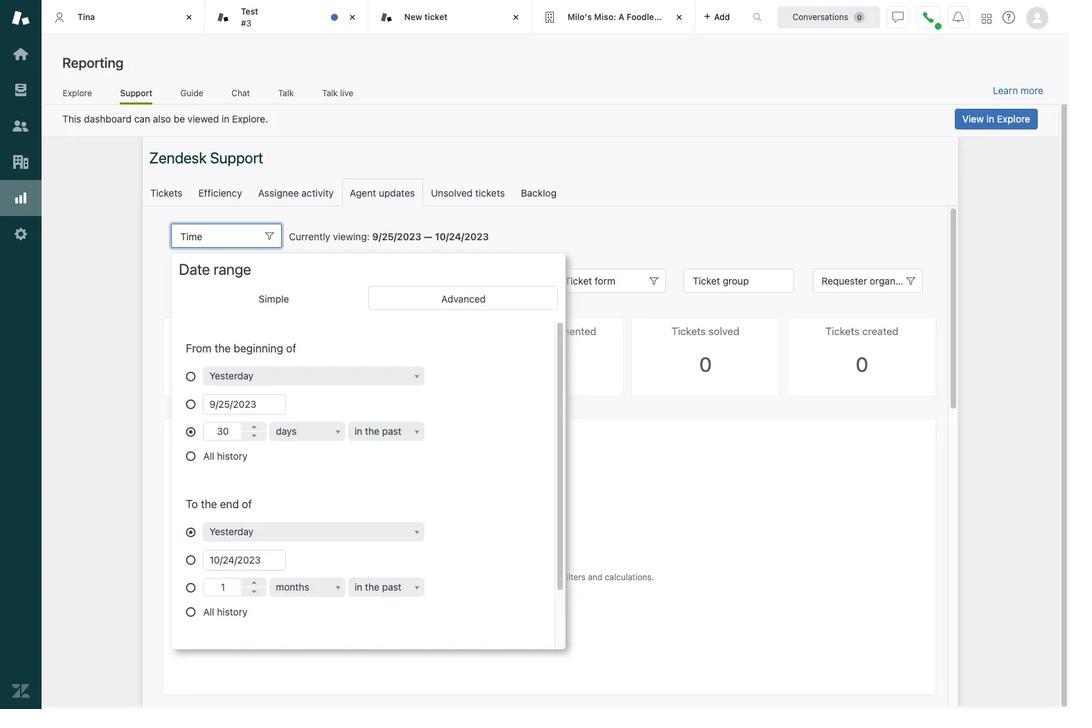 Task type: locate. For each thing, give the bounding box(es) containing it.
2 close image from the left
[[509, 10, 523, 24]]

explore down learn more link
[[997, 113, 1030, 125]]

1 horizontal spatial in
[[987, 113, 994, 125]]

add
[[714, 11, 730, 22]]

#3
[[241, 18, 251, 28]]

explore up this
[[63, 88, 92, 98]]

1 vertical spatial explore
[[997, 113, 1030, 125]]

guide link
[[180, 88, 204, 102]]

close image
[[182, 10, 196, 24], [672, 10, 686, 24]]

1 horizontal spatial explore
[[997, 113, 1030, 125]]

tab
[[205, 0, 368, 35]]

0 horizontal spatial talk
[[278, 88, 294, 98]]

customers image
[[12, 117, 30, 135]]

2 talk from the left
[[322, 88, 338, 98]]

talk for talk live
[[322, 88, 338, 98]]

close image left #3
[[182, 10, 196, 24]]

1 horizontal spatial talk
[[322, 88, 338, 98]]

support link
[[120, 88, 152, 105]]

zendesk support image
[[12, 9, 30, 27]]

milo's miso: a foodlez subsidiary
[[568, 12, 704, 22]]

miso:
[[594, 12, 616, 22]]

test #3
[[241, 6, 258, 28]]

talk live
[[322, 88, 353, 98]]

get help image
[[1003, 11, 1015, 24]]

0 horizontal spatial close image
[[345, 10, 359, 24]]

1 horizontal spatial close image
[[672, 10, 686, 24]]

new
[[404, 12, 422, 22]]

view in explore
[[962, 113, 1030, 125]]

close image inside milo's miso: a foodlez subsidiary tab
[[672, 10, 686, 24]]

test
[[241, 6, 258, 17]]

in
[[222, 113, 229, 125], [987, 113, 994, 125]]

explore inside button
[[997, 113, 1030, 125]]

1 close image from the left
[[182, 10, 196, 24]]

close image left milo's
[[509, 10, 523, 24]]

talk inside the talk link
[[278, 88, 294, 98]]

1 horizontal spatial close image
[[509, 10, 523, 24]]

0 horizontal spatial explore
[[63, 88, 92, 98]]

close image inside new ticket tab
[[509, 10, 523, 24]]

2 in from the left
[[987, 113, 994, 125]]

0 horizontal spatial close image
[[182, 10, 196, 24]]

2 close image from the left
[[672, 10, 686, 24]]

zendesk image
[[12, 682, 30, 700]]

0 horizontal spatial in
[[222, 113, 229, 125]]

explore
[[63, 88, 92, 98], [997, 113, 1030, 125]]

admin image
[[12, 225, 30, 243]]

in right viewed
[[222, 113, 229, 125]]

talk live link
[[322, 88, 354, 102]]

close image left "new"
[[345, 10, 359, 24]]

learn more link
[[993, 84, 1044, 97]]

talk
[[278, 88, 294, 98], [322, 88, 338, 98]]

1 close image from the left
[[345, 10, 359, 24]]

organizations image
[[12, 153, 30, 171]]

talk inside talk live link
[[322, 88, 338, 98]]

close image for tina
[[182, 10, 196, 24]]

in right view
[[987, 113, 994, 125]]

a
[[618, 12, 624, 22]]

talk right chat at left top
[[278, 88, 294, 98]]

close image inside the 'tina' tab
[[182, 10, 196, 24]]

chat link
[[231, 88, 250, 102]]

1 talk from the left
[[278, 88, 294, 98]]

views image
[[12, 81, 30, 99]]

close image for milo's miso: a foodlez subsidiary
[[672, 10, 686, 24]]

ticket
[[424, 12, 448, 22]]

support
[[120, 88, 152, 98]]

close image
[[345, 10, 359, 24], [509, 10, 523, 24]]

talk left live
[[322, 88, 338, 98]]

close image right foodlez on the top right
[[672, 10, 686, 24]]

milo's
[[568, 12, 592, 22]]



Task type: describe. For each thing, give the bounding box(es) containing it.
live
[[340, 88, 353, 98]]

view in explore button
[[955, 109, 1038, 129]]

view
[[962, 113, 984, 125]]

0 vertical spatial explore
[[63, 88, 92, 98]]

zendesk products image
[[982, 14, 992, 23]]

talk link
[[278, 88, 294, 102]]

reporting image
[[12, 189, 30, 207]]

dashboard
[[84, 113, 132, 125]]

get started image
[[12, 45, 30, 63]]

conversations
[[793, 11, 848, 22]]

learn more
[[993, 84, 1044, 96]]

subsidiary
[[661, 12, 704, 22]]

this dashboard can also be viewed in explore.
[[62, 113, 268, 125]]

new ticket
[[404, 12, 448, 22]]

conversations button
[[778, 6, 880, 28]]

explore.
[[232, 113, 268, 125]]

talk for talk
[[278, 88, 294, 98]]

tab containing test
[[205, 0, 368, 35]]

add button
[[695, 0, 738, 34]]

this
[[62, 113, 81, 125]]

tabs tab list
[[42, 0, 738, 35]]

learn
[[993, 84, 1018, 96]]

chat
[[232, 88, 250, 98]]

be
[[174, 113, 185, 125]]

main element
[[0, 0, 42, 709]]

reporting
[[62, 55, 124, 71]]

1 in from the left
[[222, 113, 229, 125]]

can
[[134, 113, 150, 125]]

close image inside tab
[[345, 10, 359, 24]]

foodlez
[[627, 12, 659, 22]]

more
[[1021, 84, 1044, 96]]

tina
[[78, 12, 95, 22]]

notifications image
[[953, 11, 964, 23]]

in inside button
[[987, 113, 994, 125]]

viewed
[[188, 113, 219, 125]]

milo's miso: a foodlez subsidiary tab
[[532, 0, 704, 35]]

button displays agent's chat status as invisible. image
[[893, 11, 904, 23]]

new ticket tab
[[368, 0, 532, 35]]

also
[[153, 113, 171, 125]]

tina tab
[[42, 0, 205, 35]]

guide
[[180, 88, 203, 98]]

explore link
[[62, 88, 92, 102]]



